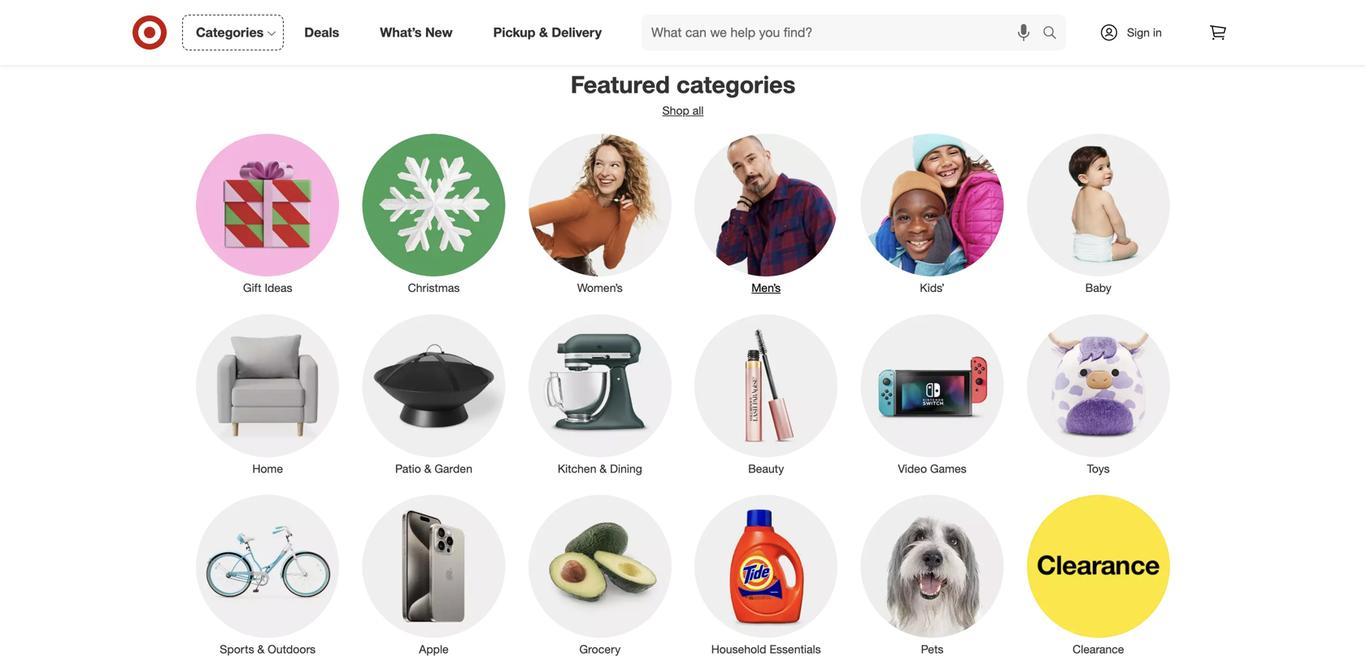 Task type: vqa. For each thing, say whether or not it's contained in the screenshot.
PHARMACY within Cvs Pharmacy Open Until 10:00Pm
no



Task type: describe. For each thing, give the bounding box(es) containing it.
baby
[[1086, 281, 1112, 295]]

kids'
[[920, 281, 945, 295]]

christmas link
[[351, 130, 517, 296]]

shop
[[663, 103, 690, 118]]

baby link
[[1016, 130, 1182, 296]]

what's new link
[[366, 15, 473, 50]]

What can we help you find? suggestions appear below search field
[[642, 15, 1047, 50]]

household
[[711, 642, 767, 656]]

categories
[[196, 24, 264, 40]]

video games
[[898, 461, 967, 476]]

ideas
[[265, 281, 292, 295]]

pets
[[921, 642, 944, 656]]

beauty
[[748, 461, 784, 476]]

garden
[[435, 461, 473, 476]]

in
[[1153, 25, 1162, 39]]

games
[[930, 461, 967, 476]]

kitchen
[[558, 461, 597, 476]]

& for sports
[[257, 642, 265, 656]]

patio
[[395, 461, 421, 476]]

women's link
[[517, 130, 683, 296]]

household essentials link
[[683, 492, 849, 658]]

gift ideas
[[243, 281, 292, 295]]

& for pickup
[[539, 24, 548, 40]]

search button
[[1035, 15, 1075, 54]]

gift ideas link
[[185, 130, 351, 296]]

sports & outdoors
[[220, 642, 316, 656]]

gift
[[243, 281, 262, 295]]

dining
[[610, 461, 642, 476]]

new
[[425, 24, 453, 40]]

men's link
[[683, 130, 849, 296]]

featured
[[571, 70, 670, 99]]

shop all link
[[663, 103, 704, 118]]

& for kitchen
[[600, 461, 607, 476]]

kitchen & dining link
[[517, 311, 683, 477]]

search
[[1035, 26, 1075, 42]]

deals
[[304, 24, 339, 40]]



Task type: locate. For each thing, give the bounding box(es) containing it.
delivery
[[552, 24, 602, 40]]

what's
[[380, 24, 422, 40]]

featured categories shop all
[[571, 70, 796, 118]]

men's
[[752, 281, 781, 295]]

video games link
[[849, 311, 1016, 477]]

patio & garden link
[[351, 311, 517, 477]]

& right sports
[[257, 642, 265, 656]]

& left dining
[[600, 461, 607, 476]]

beauty link
[[683, 311, 849, 477]]

sports & outdoors link
[[185, 492, 351, 658]]

pets link
[[849, 492, 1016, 658]]

essentials
[[770, 642, 821, 656]]

clearance link
[[1016, 492, 1182, 658]]

grocery
[[579, 642, 621, 656]]

categories
[[677, 70, 796, 99]]

pickup & delivery link
[[480, 15, 622, 50]]

sign in
[[1127, 25, 1162, 39]]

outdoors
[[268, 642, 316, 656]]

pickup
[[493, 24, 536, 40]]

& right patio
[[424, 461, 432, 476]]

household essentials
[[711, 642, 821, 656]]

christmas
[[408, 281, 460, 295]]

apple link
[[351, 492, 517, 658]]

deals link
[[291, 15, 360, 50]]

apple
[[419, 642, 449, 656]]

pickup & delivery
[[493, 24, 602, 40]]

sports
[[220, 642, 254, 656]]

patio & garden
[[395, 461, 473, 476]]

clearance
[[1073, 642, 1124, 656]]

women's
[[577, 281, 623, 295]]

sign
[[1127, 25, 1150, 39]]

what's new
[[380, 24, 453, 40]]

&
[[539, 24, 548, 40], [424, 461, 432, 476], [600, 461, 607, 476], [257, 642, 265, 656]]

kitchen & dining
[[558, 461, 642, 476]]

video
[[898, 461, 927, 476]]

kids' link
[[849, 130, 1016, 296]]

categories link
[[182, 15, 284, 50]]

toys
[[1087, 461, 1110, 476]]

home link
[[185, 311, 351, 477]]

home
[[252, 461, 283, 476]]

& right pickup
[[539, 24, 548, 40]]

toys link
[[1016, 311, 1182, 477]]

sign in link
[[1086, 15, 1188, 50]]

all
[[693, 103, 704, 118]]

& for patio
[[424, 461, 432, 476]]

grocery link
[[517, 492, 683, 658]]



